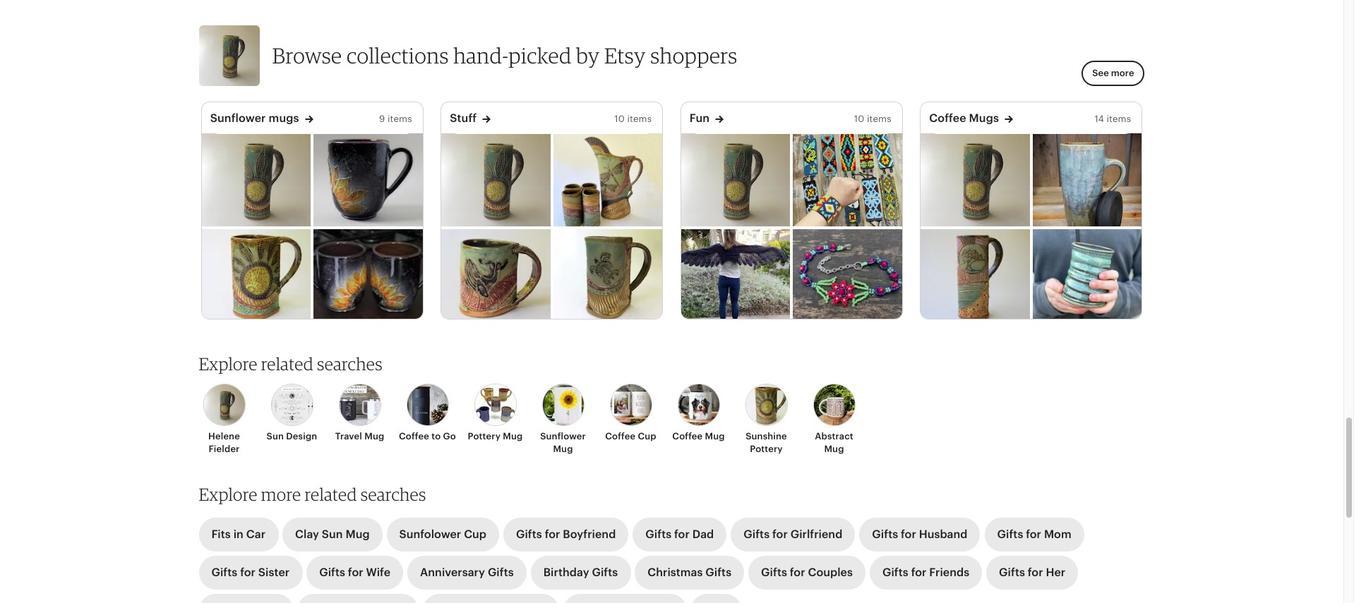 Task type: locate. For each thing, give the bounding box(es) containing it.
gifts for gifts for couples
[[761, 567, 787, 579]]

abstract
[[815, 431, 854, 442]]

sun design travel mug pottery mug coffee cup hand-made microwave and dishwasher safe 14 oz image for fun
[[681, 134, 790, 226]]

sunflower mugs
[[210, 112, 299, 124]]

clay sun mug link
[[283, 518, 382, 552]]

gifts for sister
[[212, 567, 290, 579]]

coffee mug link
[[669, 384, 728, 443]]

cup for sunfolower cup
[[464, 529, 487, 541]]

custom wingspan shawl image
[[681, 229, 790, 322]]

items for sunflower mugs
[[388, 114, 412, 124]]

clay
[[295, 529, 319, 541]]

coffee
[[930, 112, 967, 124], [399, 431, 429, 442], [605, 431, 636, 442], [673, 431, 703, 442]]

0 horizontal spatial 10
[[615, 114, 625, 124]]

0 horizontal spatial pottery
[[468, 431, 501, 442]]

for
[[545, 529, 560, 541], [674, 529, 690, 541], [773, 529, 788, 541], [901, 529, 917, 541], [1026, 529, 1042, 541], [240, 567, 256, 579], [348, 567, 363, 579], [790, 567, 806, 579], [912, 567, 927, 579], [1028, 567, 1044, 579]]

items up beaded huichol art bracelet - unique gifts- colorful mexican bracelet image
[[867, 114, 892, 124]]

gifts for gifts for boyfriend
[[516, 529, 542, 541]]

1 vertical spatial sun
[[322, 529, 343, 541]]

fits
[[212, 529, 231, 541]]

sun design link
[[262, 384, 322, 443]]

coffee mug
[[673, 431, 725, 442]]

coffee inside "link"
[[605, 431, 636, 442]]

flower anklet beaded, summer mexican anklet, beaded huichol anklet, huichol jewelry, handmade beaded anklets, seed bead ankle bracelet, boho image
[[793, 229, 902, 322]]

sunfolower cup link
[[387, 518, 499, 552]]

gifts down gifts for husband link on the right bottom
[[883, 567, 909, 579]]

for left wife
[[348, 567, 363, 579]]

items right 14
[[1107, 114, 1132, 124]]

2 10 from the left
[[854, 114, 865, 124]]

gifts for boyfriend
[[516, 529, 616, 541]]

10 up beaded huichol art bracelet - unique gifts- colorful mexican bracelet image
[[854, 114, 865, 124]]

1 horizontal spatial sunflower
[[540, 431, 586, 442]]

1 horizontal spatial cup
[[638, 431, 657, 442]]

in
[[234, 529, 244, 541]]

sunflower inside explore related searches region
[[540, 431, 586, 442]]

gifts down the clay sun mug link
[[319, 567, 345, 579]]

mug
[[365, 431, 384, 442], [503, 431, 523, 442], [705, 431, 725, 442], [553, 444, 573, 455], [824, 444, 844, 455], [346, 529, 370, 541]]

coffee left to
[[399, 431, 429, 442]]

mug inside abstract mug
[[824, 444, 844, 455]]

gifts left "boyfriend"
[[516, 529, 542, 541]]

0 vertical spatial more
[[1112, 68, 1135, 78]]

coffee right coffee cup
[[673, 431, 703, 442]]

for left girlfriend
[[773, 529, 788, 541]]

pottery inside sunshine pottery
[[750, 444, 783, 455]]

explore more related searches
[[199, 484, 426, 506]]

gifts for dad link
[[633, 518, 727, 552]]

gifts up the gifts for her on the bottom right of page
[[998, 529, 1024, 541]]

collections
[[347, 42, 449, 69]]

searches up sunfolower
[[361, 484, 426, 506]]

explore inside explore related searches region
[[199, 354, 258, 375]]

3 items from the left
[[867, 114, 892, 124]]

2 explore from the top
[[199, 484, 258, 506]]

fits in car link
[[199, 518, 278, 552]]

4 items from the left
[[1107, 114, 1132, 124]]

anniversary gifts link
[[408, 556, 527, 590]]

0 vertical spatial sunflower
[[210, 112, 266, 124]]

sun left design
[[267, 431, 284, 442]]

0 horizontal spatial cup
[[464, 529, 487, 541]]

10 up dragonfly design pitcher set with four cups pottery handmade microwave and dishwasher safe "image"
[[615, 114, 625, 124]]

sunflower for mug
[[540, 431, 586, 442]]

for left the couples on the right bottom of the page
[[790, 567, 806, 579]]

for left mom
[[1026, 529, 1042, 541]]

explore related searches region
[[190, 354, 1154, 482]]

gifts down gifts for girlfriend link
[[761, 567, 787, 579]]

gifts for friends
[[883, 567, 970, 579]]

0 vertical spatial sun
[[267, 431, 284, 442]]

christmas gifts link
[[635, 556, 744, 590]]

anniversary
[[420, 567, 485, 579]]

hand-
[[454, 42, 509, 69]]

0 vertical spatial related
[[261, 354, 313, 375]]

see
[[1093, 68, 1109, 78]]

wife
[[366, 567, 391, 579]]

gifts
[[516, 529, 542, 541], [646, 529, 672, 541], [744, 529, 770, 541], [872, 529, 898, 541], [998, 529, 1024, 541], [212, 567, 238, 579], [319, 567, 345, 579], [488, 567, 514, 579], [592, 567, 618, 579], [706, 567, 732, 579], [761, 567, 787, 579], [883, 567, 909, 579], [999, 567, 1025, 579]]

coffee to go
[[399, 431, 456, 442]]

4 sun design travel mug pottery mug coffee cup hand-made microwave and dishwasher safe 14 oz image from the left
[[921, 134, 1030, 226]]

1 horizontal spatial 10
[[854, 114, 865, 124]]

explore for explore more related searches
[[199, 484, 258, 506]]

gifts up gifts for friends
[[872, 529, 898, 541]]

items left fun
[[627, 114, 652, 124]]

0 horizontal spatial more
[[261, 484, 301, 506]]

coffee cup link
[[601, 384, 661, 443]]

sunflower mug
[[540, 431, 586, 455]]

10 items down etsy
[[615, 114, 652, 124]]

sunshine
[[746, 431, 787, 442]]

gifts down the fits
[[212, 567, 238, 579]]

cup inside sunfolower cup 'link'
[[464, 529, 487, 541]]

gifts up christmas
[[646, 529, 672, 541]]

explore up the fits
[[199, 484, 258, 506]]

gifts right anniversary
[[488, 567, 514, 579]]

1 horizontal spatial sun
[[322, 529, 343, 541]]

mom
[[1044, 529, 1072, 541]]

0 horizontal spatial sun
[[267, 431, 284, 442]]

related up clay sun mug
[[305, 484, 357, 506]]

coffee mugs
[[930, 112, 999, 124]]

0 vertical spatial pottery
[[468, 431, 501, 442]]

10 items up beaded huichol art bracelet - unique gifts- colorful mexican bracelet image
[[854, 114, 892, 124]]

gifts down dad
[[706, 567, 732, 579]]

0 vertical spatial searches
[[317, 354, 383, 375]]

gifts right dad
[[744, 529, 770, 541]]

1 vertical spatial cup
[[464, 529, 487, 541]]

gifts for wife
[[319, 567, 391, 579]]

searches
[[317, 354, 383, 375], [361, 484, 426, 506]]

sun design pottery coffee mug 16 oz microwave and dishwasher safe image
[[202, 229, 311, 322]]

1 10 from the left
[[615, 114, 625, 124]]

2 sun design travel mug pottery mug coffee cup hand-made microwave and dishwasher safe 14 oz image from the left
[[442, 134, 551, 226]]

1 sun design travel mug pottery mug coffee cup hand-made microwave and dishwasher safe 14 oz image from the left
[[202, 134, 311, 226]]

gifts for couples
[[761, 567, 853, 579]]

sunfolower cup
[[399, 529, 487, 541]]

mug for abstract mug
[[824, 444, 844, 455]]

1 vertical spatial explore
[[199, 484, 258, 506]]

0 vertical spatial explore
[[199, 354, 258, 375]]

1 vertical spatial pottery
[[750, 444, 783, 455]]

sunfolower
[[399, 529, 461, 541]]

0 vertical spatial cup
[[638, 431, 657, 442]]

travel mug
[[335, 431, 384, 442]]

for left friends
[[912, 567, 927, 579]]

gifts right birthday
[[592, 567, 618, 579]]

cup inside coffee cup "link"
[[638, 431, 657, 442]]

more right see
[[1112, 68, 1135, 78]]

for left "boyfriend"
[[545, 529, 560, 541]]

2 10 items from the left
[[854, 114, 892, 124]]

3 sun design travel mug pottery mug coffee cup hand-made microwave and dishwasher safe 14 oz image from the left
[[681, 134, 790, 226]]

gifts for husband link
[[860, 518, 981, 552]]

sun right the clay
[[322, 529, 343, 541]]

0 horizontal spatial 10 items
[[615, 114, 652, 124]]

sun
[[267, 431, 284, 442], [322, 529, 343, 541]]

1 horizontal spatial pottery
[[750, 444, 783, 455]]

1 vertical spatial sunflower
[[540, 431, 586, 442]]

for left dad
[[674, 529, 690, 541]]

for left sister
[[240, 567, 256, 579]]

0 horizontal spatial sunflower
[[210, 112, 266, 124]]

coffee right sunflower mug in the bottom left of the page
[[605, 431, 636, 442]]

more
[[1112, 68, 1135, 78], [261, 484, 301, 506]]

gifts left her
[[999, 567, 1025, 579]]

mug inside sunflower mug
[[553, 444, 573, 455]]

sun design
[[267, 431, 317, 442]]

gifts for wife link
[[307, 556, 403, 590]]

gifts for gifts for wife
[[319, 567, 345, 579]]

1 10 items from the left
[[615, 114, 652, 124]]

cup up anniversary gifts
[[464, 529, 487, 541]]

gifts for gifts for sister
[[212, 567, 238, 579]]

coffee for coffee cup
[[605, 431, 636, 442]]

design
[[286, 431, 317, 442]]

searches up travel mug link
[[317, 354, 383, 375]]

gifts for couples link
[[749, 556, 866, 590]]

for left husband
[[901, 529, 917, 541]]

sunflower left coffee cup
[[540, 431, 586, 442]]

coffee cup
[[605, 431, 657, 442]]

pottery down sunshine
[[750, 444, 783, 455]]

explore
[[199, 354, 258, 375], [199, 484, 258, 506]]

more up car
[[261, 484, 301, 506]]

items
[[388, 114, 412, 124], [627, 114, 652, 124], [867, 114, 892, 124], [1107, 114, 1132, 124]]

cup left coffee mug
[[638, 431, 657, 442]]

coffee left mugs
[[930, 112, 967, 124]]

explore up 'helene fielder' link
[[199, 354, 258, 375]]

pottery
[[468, 431, 501, 442], [750, 444, 783, 455]]

to
[[432, 431, 441, 442]]

1 items from the left
[[388, 114, 412, 124]]

for for boyfriend
[[545, 529, 560, 541]]

items right 9
[[388, 114, 412, 124]]

sunflower mug link
[[534, 384, 593, 456]]

sunflower left mugs
[[210, 112, 266, 124]]

1 vertical spatial more
[[261, 484, 301, 506]]

helene fielder link
[[195, 384, 254, 456]]

sunflower
[[210, 112, 266, 124], [540, 431, 586, 442]]

10 items for stuff
[[615, 114, 652, 124]]

pottery right go
[[468, 431, 501, 442]]

sunflower gifts wheel thrown mug sunflower mug pottery cottagecore style sunny gift medium sunflower mug ceramic textured ceramic image
[[314, 134, 423, 226]]

for left her
[[1028, 567, 1044, 579]]

1 horizontal spatial more
[[1112, 68, 1135, 78]]

10
[[615, 114, 625, 124], [854, 114, 865, 124]]

1 horizontal spatial 10 items
[[854, 114, 892, 124]]

1 explore from the top
[[199, 354, 258, 375]]

related up sun design "link"
[[261, 354, 313, 375]]

sun design travel mug pottery mug coffee cup hand-made microwave and dishwasher safe 14 oz image
[[202, 134, 311, 226], [442, 134, 551, 226], [681, 134, 790, 226], [921, 134, 1030, 226]]

fits in car
[[212, 529, 266, 541]]

10 items
[[615, 114, 652, 124], [854, 114, 892, 124]]

2 items from the left
[[627, 114, 652, 124]]



Task type: describe. For each thing, give the bounding box(es) containing it.
birthday gifts
[[544, 567, 618, 579]]

see more link
[[1082, 61, 1145, 86]]

sun inside "link"
[[267, 431, 284, 442]]

mug for travel mug
[[365, 431, 384, 442]]

go
[[443, 431, 456, 442]]

dragonfly design pitcher set with four cups pottery handmade microwave and dishwasher safe image
[[554, 134, 663, 226]]

mug for pottery mug
[[503, 431, 523, 442]]

more for see
[[1112, 68, 1135, 78]]

pottery mug
[[468, 431, 523, 442]]

sunflower gifts for mom wheel thrown mug handmade sunflower mug ceramic farmhouse style medium sunflower mug pottery new beginnings gift image
[[314, 229, 423, 322]]

gifts for girlfriend link
[[731, 518, 856, 552]]

couples
[[808, 567, 853, 579]]

birthday
[[544, 567, 589, 579]]

for for couples
[[790, 567, 806, 579]]

pottery mug link
[[466, 384, 525, 443]]

cup for coffee cup
[[638, 431, 657, 442]]

sea turtle pottery mug coffee cup handmade stoneware tableware microwave and dishwasher safe 16 oz image
[[554, 229, 663, 322]]

1 vertical spatial searches
[[361, 484, 426, 506]]

gifts for her
[[999, 567, 1066, 579]]

browse collections hand-picked by etsy shoppers
[[272, 42, 738, 69]]

picked
[[509, 42, 572, 69]]

coffee to go link
[[398, 384, 457, 443]]

her
[[1046, 567, 1066, 579]]

gifts for husband
[[872, 529, 968, 541]]

sunshine pottery link
[[737, 384, 796, 456]]

coffee for coffee mugs
[[930, 112, 967, 124]]

girlfriend
[[791, 529, 843, 541]]

gifts for gifts for mom
[[998, 529, 1024, 541]]

items for fun
[[867, 114, 892, 124]]

gifts for mom link
[[985, 518, 1085, 552]]

see more
[[1093, 68, 1135, 78]]

items for coffee mugs
[[1107, 114, 1132, 124]]

coffee for coffee mug
[[673, 431, 703, 442]]

more for explore
[[261, 484, 301, 506]]

helene
[[208, 431, 240, 442]]

mugs
[[269, 112, 299, 124]]

gifts for gifts for friends
[[883, 567, 909, 579]]

gifts for mom
[[998, 529, 1072, 541]]

mug for coffee mug
[[705, 431, 725, 442]]

gifts for her link
[[987, 556, 1079, 590]]

gifts for friends link
[[870, 556, 982, 590]]

for for husband
[[901, 529, 917, 541]]

sunflower for mugs
[[210, 112, 266, 124]]

14
[[1095, 114, 1104, 124]]

coffee for coffee to go
[[399, 431, 429, 442]]

explore related searches
[[199, 354, 383, 375]]

dad
[[693, 529, 714, 541]]

by
[[576, 42, 600, 69]]

mug for sunflower mug
[[553, 444, 573, 455]]

9 items
[[379, 114, 412, 124]]

gifts for gifts for husband
[[872, 529, 898, 541]]

fielder
[[209, 444, 240, 455]]

sun design travel mug pottery mug coffee cup hand-made microwave and dishwasher safe 14 oz image for coffee mugs
[[921, 134, 1030, 226]]

tree of life travel mug pottery mug coffee cup hand-made microwave and dishwasher safe 14 oz image
[[921, 229, 1030, 322]]

clay sun mug
[[295, 529, 370, 541]]

explore for explore related searches
[[199, 354, 258, 375]]

for for her
[[1028, 567, 1044, 579]]

9
[[379, 114, 385, 124]]

boyfriend
[[563, 529, 616, 541]]

for for sister
[[240, 567, 256, 579]]

to go mug / best seller / handmade pottery coffee mug / ceramic to-go coffee cup / travel mug / ceramic mug / gift for him / car holder size image
[[1033, 134, 1142, 226]]

shoppers
[[651, 42, 738, 69]]

for for friends
[[912, 567, 927, 579]]

christmas gifts
[[648, 567, 732, 579]]

fun
[[690, 112, 710, 124]]

for for girlfriend
[[773, 529, 788, 541]]

gifts for sister link
[[199, 556, 302, 590]]

gifts for gifts for dad
[[646, 529, 672, 541]]

car
[[246, 529, 266, 541]]

related inside region
[[261, 354, 313, 375]]

sun design travel mug pottery mug coffee cup hand-made microwave and dishwasher safe 14 oz image for stuff
[[442, 134, 551, 226]]

for for wife
[[348, 567, 363, 579]]

10 for stuff
[[615, 114, 625, 124]]

anniversary gifts
[[420, 567, 514, 579]]

sun design travel mug pottery mug coffee cup hand-made microwave and dishwasher safe 14 oz image for sunflower mugs
[[202, 134, 311, 226]]

whale pottery mug coffee cup handmade stoneware tableware microwave and dishwasher safe image
[[442, 229, 551, 322]]

birthday gifts link
[[531, 556, 631, 590]]

gifts for dad
[[646, 529, 714, 541]]

helene fielder
[[208, 431, 240, 455]]

gifts for gifts for girlfriend
[[744, 529, 770, 541]]

handmade ceramic tumbler || 12 ounce stoneware cup | handmade pencil holder | dishwasher safe | microwave safe | 16 oz tumbler cup image
[[1033, 229, 1142, 322]]

friends
[[930, 567, 970, 579]]

etsy
[[604, 42, 646, 69]]

for for dad
[[674, 529, 690, 541]]

travel
[[335, 431, 362, 442]]

14 items
[[1095, 114, 1132, 124]]

10 for fun
[[854, 114, 865, 124]]

1 vertical spatial related
[[305, 484, 357, 506]]

abstract mug link
[[805, 384, 864, 456]]

mugs
[[969, 112, 999, 124]]

for for mom
[[1026, 529, 1042, 541]]

items for stuff
[[627, 114, 652, 124]]

browse
[[272, 42, 342, 69]]

sister
[[258, 567, 290, 579]]

10 items for fun
[[854, 114, 892, 124]]

searches inside region
[[317, 354, 383, 375]]

christmas
[[648, 567, 703, 579]]

sunshine pottery
[[746, 431, 787, 455]]

husband
[[919, 529, 968, 541]]

stuff
[[450, 112, 477, 124]]

gifts for girlfriend
[[744, 529, 843, 541]]

beaded huichol art bracelet - unique gifts- colorful mexican bracelet image
[[793, 134, 902, 226]]

pottery inside pottery mug link
[[468, 431, 501, 442]]

gifts for gifts for her
[[999, 567, 1025, 579]]

travel mug link
[[330, 384, 389, 443]]

abstract mug
[[815, 431, 854, 455]]

gifts for boyfriend link
[[504, 518, 629, 552]]



Task type: vqa. For each thing, say whether or not it's contained in the screenshot.
"Gifts for Couples"
yes



